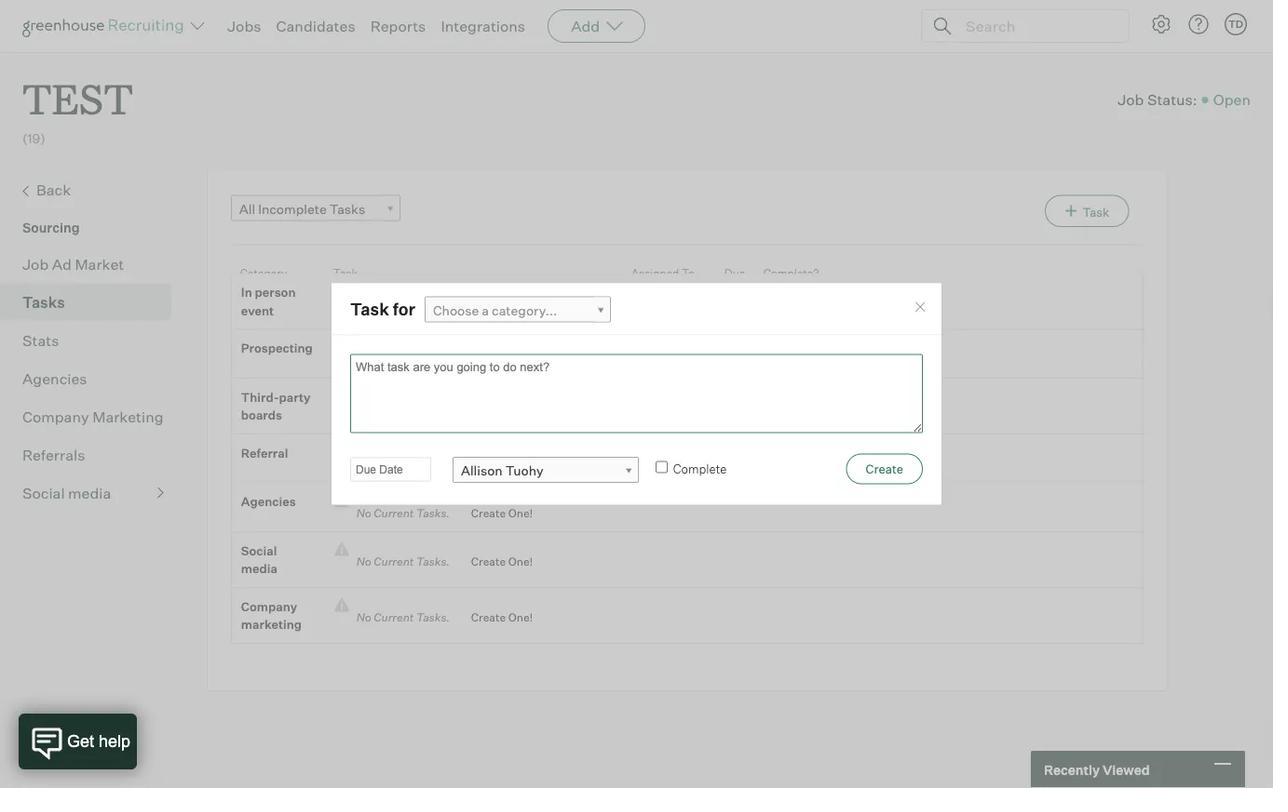 Task type: describe. For each thing, give the bounding box(es) containing it.
one! for referral
[[508, 457, 533, 471]]

back
[[36, 180, 71, 199]]

tasks. for referral
[[416, 457, 450, 471]]

event
[[241, 303, 274, 318]]

agencies link
[[22, 368, 164, 390]]

td
[[1228, 18, 1243, 30]]

tasks. for agencies
[[416, 506, 450, 520]]

incomplete
[[258, 201, 327, 217]]

create one! for agencies
[[471, 506, 533, 520]]

reports link
[[370, 17, 426, 35]]

tasks. for company marketing
[[416, 611, 450, 625]]

assigned
[[631, 266, 679, 280]]

tasks. for social media
[[416, 555, 450, 569]]

task for
[[350, 299, 416, 319]]

close image
[[913, 300, 928, 315]]

all incomplete tasks link
[[231, 195, 400, 222]]

boards
[[241, 408, 282, 423]]

no for company marketing
[[356, 611, 371, 625]]

sourcing
[[22, 220, 80, 236]]

current for agencies
[[374, 506, 414, 520]]

1 horizontal spatial tasks
[[329, 201, 365, 217]]

for
[[393, 299, 416, 319]]

create one! link for company marketing
[[457, 609, 533, 627]]

create one! for company marketing
[[471, 611, 533, 625]]

1 horizontal spatial agencies
[[241, 495, 296, 510]]

no for referral
[[356, 457, 371, 471]]

create one! link for prospecting
[[457, 351, 533, 369]]

no for social media
[[356, 555, 371, 569]]

viewed
[[1103, 762, 1150, 778]]

company for company marketing
[[22, 408, 89, 426]]

tasks link
[[22, 291, 164, 314]]

status:
[[1147, 90, 1197, 109]]

test
[[22, 71, 133, 126]]

complete
[[673, 461, 727, 476]]

no for agencies
[[356, 506, 371, 520]]

td button
[[1225, 13, 1247, 35]]

recently
[[1044, 762, 1100, 778]]

jobs link
[[227, 17, 261, 35]]

1 vertical spatial tasks
[[22, 293, 65, 312]]

ad
[[52, 255, 72, 274]]

Search text field
[[961, 13, 1112, 40]]

complete?
[[764, 266, 819, 280]]

job ad market
[[22, 255, 124, 274]]

create for agencies
[[471, 506, 506, 520]]

integrations
[[441, 17, 525, 35]]

no current tasks. for prospecting
[[349, 353, 457, 367]]

to
[[682, 266, 695, 280]]

no for prospecting
[[356, 353, 371, 367]]

greenhouse recruiting image
[[22, 15, 190, 37]]

one! for prospecting
[[508, 353, 533, 367]]

current for social media
[[374, 555, 414, 569]]

job status:
[[1118, 90, 1197, 109]]

create one! link for agencies
[[457, 505, 533, 523]]

current for prospecting
[[374, 353, 414, 367]]

create for referral
[[471, 457, 506, 471]]

open
[[1213, 90, 1251, 109]]

none submit inside task for dialog
[[846, 454, 923, 485]]

job for job status:
[[1118, 90, 1144, 109]]

one! for agencies
[[508, 506, 533, 520]]

company marketing link
[[22, 406, 164, 428]]

third-
[[241, 390, 279, 405]]

company marketing
[[241, 600, 302, 633]]

all
[[239, 201, 255, 217]]

td button
[[1221, 9, 1251, 39]]

configure image
[[1150, 13, 1173, 35]]

choose a category... link
[[425, 296, 611, 323]]

no current tasks. for referral
[[349, 457, 457, 471]]

0 horizontal spatial agencies
[[22, 369, 87, 388]]

no current tasks. for agencies
[[349, 506, 457, 520]]

category
[[240, 266, 287, 280]]

no current tasks. for social media
[[349, 555, 457, 569]]

What task are you going to do next? text field
[[350, 354, 923, 433]]

third-party boards
[[241, 390, 311, 423]]

1 vertical spatial social media
[[241, 544, 277, 577]]

a
[[482, 302, 489, 318]]

job for job ad market
[[22, 255, 49, 274]]

allison tuohy link
[[453, 457, 639, 484]]

stats
[[22, 331, 59, 350]]

one! for company marketing
[[508, 611, 533, 625]]

category...
[[492, 302, 557, 318]]

create one! for social media
[[471, 555, 533, 569]]



Task type: locate. For each thing, give the bounding box(es) containing it.
assigned to
[[631, 266, 695, 280]]

4 create one! link from the top
[[457, 553, 533, 572]]

all incomplete tasks
[[239, 201, 365, 217]]

0 vertical spatial company
[[22, 408, 89, 426]]

1 vertical spatial social
[[241, 544, 277, 559]]

current for referral
[[374, 457, 414, 471]]

company for company marketing
[[241, 600, 297, 614]]

tasks right incomplete
[[329, 201, 365, 217]]

social up company marketing
[[241, 544, 277, 559]]

1 horizontal spatial job
[[1118, 90, 1144, 109]]

4 create from the top
[[471, 555, 506, 569]]

referrals
[[22, 446, 85, 464]]

test (19)
[[22, 71, 133, 147]]

1 create one! link from the top
[[457, 351, 533, 369]]

company up 'marketing' on the bottom left of the page
[[241, 600, 297, 614]]

1 horizontal spatial social
[[241, 544, 277, 559]]

create for prospecting
[[471, 353, 506, 367]]

1 vertical spatial company
[[241, 600, 297, 614]]

fundraiser
[[334, 285, 394, 300]]

current
[[374, 353, 414, 367], [374, 402, 414, 416], [374, 457, 414, 471], [374, 506, 414, 520], [374, 555, 414, 569], [374, 611, 414, 625]]

4 one! from the top
[[508, 555, 533, 569]]

0 vertical spatial agencies
[[22, 369, 87, 388]]

media
[[68, 484, 111, 503], [241, 562, 277, 577]]

create for company marketing
[[471, 611, 506, 625]]

company marketing
[[22, 408, 163, 426]]

3 tasks. from the top
[[416, 457, 450, 471]]

1 vertical spatial agencies
[[241, 495, 296, 510]]

Complete checkbox
[[656, 461, 668, 473]]

0 horizontal spatial job
[[22, 255, 49, 274]]

in person event
[[241, 285, 296, 318]]

company inside 'link'
[[22, 408, 89, 426]]

tasks. for third-party boards
[[416, 402, 450, 416]]

add button
[[548, 9, 646, 43]]

Due Date text field
[[350, 458, 431, 482]]

referrals link
[[22, 444, 164, 466]]

4 create one! from the top
[[471, 555, 533, 569]]

task inside dialog
[[350, 299, 389, 319]]

agencies down stats
[[22, 369, 87, 388]]

job ad market link
[[22, 253, 164, 275]]

2 no current tasks. from the top
[[349, 402, 457, 416]]

3 no from the top
[[356, 457, 371, 471]]

4 tasks. from the top
[[416, 506, 450, 520]]

tasks.
[[416, 353, 450, 367], [416, 402, 450, 416], [416, 457, 450, 471], [416, 506, 450, 520], [416, 555, 450, 569], [416, 611, 450, 625]]

tasks. for prospecting
[[416, 353, 450, 367]]

job left ad
[[22, 255, 49, 274]]

media inside social media link
[[68, 484, 111, 503]]

6 current from the top
[[374, 611, 414, 625]]

tuohy
[[505, 463, 544, 479]]

social
[[22, 484, 65, 503], [241, 544, 277, 559]]

0 horizontal spatial social media
[[22, 484, 111, 503]]

test link
[[22, 52, 133, 130]]

3 no current tasks. from the top
[[349, 457, 457, 471]]

0 vertical spatial media
[[68, 484, 111, 503]]

no current tasks. for third-party boards
[[349, 402, 457, 416]]

social media
[[22, 484, 111, 503], [241, 544, 277, 577]]

create
[[471, 353, 506, 367], [471, 457, 506, 471], [471, 506, 506, 520], [471, 555, 506, 569], [471, 611, 506, 625]]

create one! for referral
[[471, 457, 533, 471]]

one!
[[508, 353, 533, 367], [508, 457, 533, 471], [508, 506, 533, 520], [508, 555, 533, 569], [508, 611, 533, 625]]

allison
[[461, 463, 503, 479]]

5 create one! link from the top
[[457, 609, 533, 627]]

1 horizontal spatial social media
[[241, 544, 277, 577]]

(19)
[[22, 131, 45, 147]]

candidates link
[[276, 17, 355, 35]]

0 vertical spatial tasks
[[329, 201, 365, 217]]

6 tasks. from the top
[[416, 611, 450, 625]]

5 no from the top
[[356, 555, 371, 569]]

6 no from the top
[[356, 611, 371, 625]]

social media link
[[22, 482, 164, 505]]

company
[[22, 408, 89, 426], [241, 600, 297, 614]]

2 one! from the top
[[508, 457, 533, 471]]

3 create one! link from the top
[[457, 505, 533, 523]]

recently viewed
[[1044, 762, 1150, 778]]

4 no current tasks. from the top
[[349, 506, 457, 520]]

None submit
[[846, 454, 923, 485]]

1 no current tasks. from the top
[[349, 353, 457, 367]]

job
[[1118, 90, 1144, 109], [22, 255, 49, 274]]

task for sourcing
[[1083, 205, 1110, 220]]

0 horizontal spatial social
[[22, 484, 65, 503]]

1 horizontal spatial company
[[241, 600, 297, 614]]

2 no from the top
[[356, 402, 371, 416]]

2 tasks. from the top
[[416, 402, 450, 416]]

marketing
[[241, 618, 302, 633]]

choose a category...
[[433, 302, 557, 318]]

1 vertical spatial task
[[333, 266, 358, 280]]

2 create from the top
[[471, 457, 506, 471]]

task for dialog
[[331, 283, 943, 506]]

one! for social media
[[508, 555, 533, 569]]

candidates
[[276, 17, 355, 35]]

no
[[356, 353, 371, 367], [356, 402, 371, 416], [356, 457, 371, 471], [356, 506, 371, 520], [356, 555, 371, 569], [356, 611, 371, 625]]

market
[[75, 255, 124, 274]]

add
[[571, 17, 600, 35]]

3 create one! from the top
[[471, 506, 533, 520]]

5 current from the top
[[374, 555, 414, 569]]

social media down referrals
[[22, 484, 111, 503]]

create one! for prospecting
[[471, 353, 533, 367]]

jobs
[[227, 17, 261, 35]]

job left status: at the right of the page
[[1118, 90, 1144, 109]]

2 vertical spatial task
[[350, 299, 389, 319]]

1 current from the top
[[374, 353, 414, 367]]

1 no from the top
[[356, 353, 371, 367]]

3 current from the top
[[374, 457, 414, 471]]

current for company marketing
[[374, 611, 414, 625]]

allison tuohy
[[461, 463, 544, 479]]

4 no from the top
[[356, 506, 371, 520]]

media down referrals 'link'
[[68, 484, 111, 503]]

2 current from the top
[[374, 402, 414, 416]]

agencies down referral
[[241, 495, 296, 510]]

reports
[[370, 17, 426, 35]]

in
[[241, 285, 252, 300]]

integrations link
[[441, 17, 525, 35]]

5 create one! from the top
[[471, 611, 533, 625]]

create one! link for social media
[[457, 553, 533, 572]]

0 horizontal spatial media
[[68, 484, 111, 503]]

3 create from the top
[[471, 506, 506, 520]]

no current tasks.
[[349, 353, 457, 367], [349, 402, 457, 416], [349, 457, 457, 471], [349, 506, 457, 520], [349, 555, 457, 569], [349, 611, 457, 625]]

media up company marketing
[[241, 562, 277, 577]]

1 tasks. from the top
[[416, 353, 450, 367]]

tasks
[[329, 201, 365, 217], [22, 293, 65, 312]]

current for third-party boards
[[374, 402, 414, 416]]

back link
[[22, 179, 164, 203]]

1 vertical spatial job
[[22, 255, 49, 274]]

company up referrals
[[22, 408, 89, 426]]

1 one! from the top
[[508, 353, 533, 367]]

no current tasks. for company marketing
[[349, 611, 457, 625]]

0 horizontal spatial tasks
[[22, 293, 65, 312]]

2 create one! from the top
[[471, 457, 533, 471]]

0 vertical spatial social media
[[22, 484, 111, 503]]

social down referrals
[[22, 484, 65, 503]]

social media up company marketing
[[241, 544, 277, 577]]

referral
[[241, 446, 288, 461]]

tasks up stats
[[22, 293, 65, 312]]

1 vertical spatial media
[[241, 562, 277, 577]]

0 vertical spatial job
[[1118, 90, 1144, 109]]

3 one! from the top
[[508, 506, 533, 520]]

0 vertical spatial task
[[1083, 205, 1110, 220]]

create one! link for referral
[[457, 456, 533, 474]]

create for social media
[[471, 555, 506, 569]]

task
[[1083, 205, 1110, 220], [333, 266, 358, 280], [350, 299, 389, 319]]

party
[[279, 390, 311, 405]]

create one! link
[[457, 351, 533, 369], [457, 456, 533, 474], [457, 505, 533, 523], [457, 553, 533, 572], [457, 609, 533, 627]]

1 horizontal spatial media
[[241, 562, 277, 577]]

0 vertical spatial social
[[22, 484, 65, 503]]

5 no current tasks. from the top
[[349, 555, 457, 569]]

1 create one! from the top
[[471, 353, 533, 367]]

due
[[724, 266, 745, 280]]

person
[[255, 285, 296, 300]]

5 create from the top
[[471, 611, 506, 625]]

2 create one! link from the top
[[457, 456, 533, 474]]

5 tasks. from the top
[[416, 555, 450, 569]]

6 no current tasks. from the top
[[349, 611, 457, 625]]

task for task
[[333, 266, 358, 280]]

choose
[[433, 302, 479, 318]]

4 current from the top
[[374, 506, 414, 520]]

1 create from the top
[[471, 353, 506, 367]]

company inside company marketing
[[241, 600, 297, 614]]

no for third-party boards
[[356, 402, 371, 416]]

marketing
[[92, 408, 163, 426]]

5 one! from the top
[[508, 611, 533, 625]]

agencies
[[22, 369, 87, 388], [241, 495, 296, 510]]

create one!
[[471, 353, 533, 367], [471, 457, 533, 471], [471, 506, 533, 520], [471, 555, 533, 569], [471, 611, 533, 625]]

0 horizontal spatial company
[[22, 408, 89, 426]]

stats link
[[22, 329, 164, 352]]

prospecting
[[241, 341, 313, 356]]



Task type: vqa. For each thing, say whether or not it's contained in the screenshot.
Wong at the bottom left of page
no



